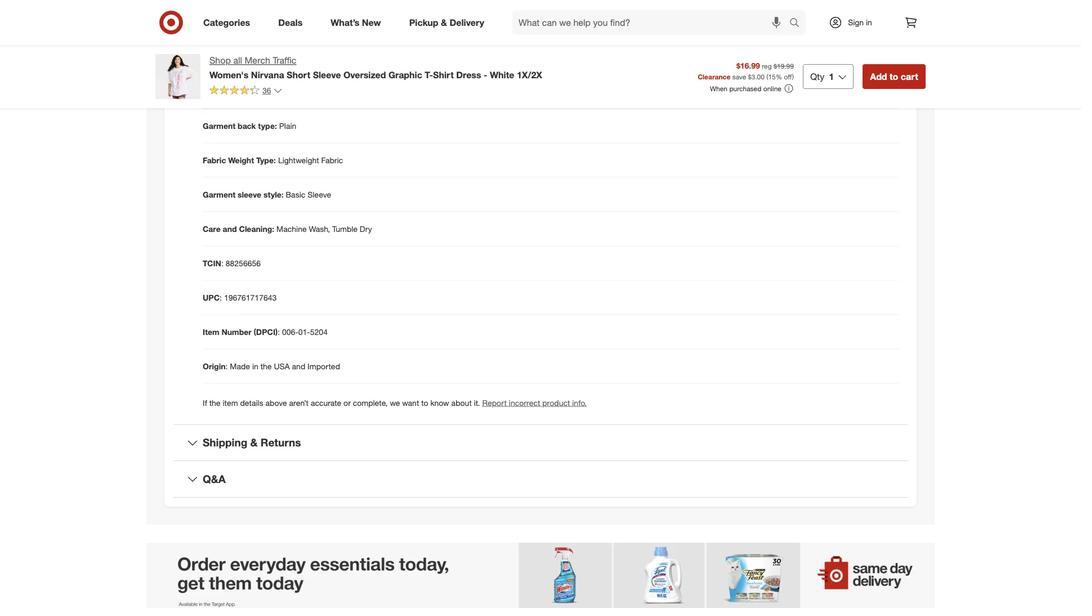 Task type: describe. For each thing, give the bounding box(es) containing it.
accurate
[[311, 398, 342, 408]]

no
[[268, 86, 279, 96]]

cart
[[901, 71, 919, 82]]

$19.99
[[774, 62, 794, 70]]

white
[[490, 69, 515, 80]]

shipping & returns
[[203, 436, 301, 449]]

usa
[[274, 361, 290, 371]]

$16.99 reg $19.99 clearance save $ 3.00 ( 15 % off )
[[698, 61, 794, 81]]

shirt
[[433, 69, 454, 80]]

$
[[749, 72, 752, 81]]

about
[[452, 398, 472, 408]]

report incorrect product info. button
[[483, 397, 587, 409]]

type:
[[258, 121, 277, 131]]

aren't
[[289, 398, 309, 408]]

pickup & delivery
[[409, 17, 485, 28]]

basic
[[286, 190, 306, 199]]

image of women's nirvana short sleeve oversized graphic t-shirt dress - white 1x/2x image
[[156, 54, 201, 99]]

type:
[[256, 155, 276, 165]]

deals
[[278, 17, 303, 28]]

pickup
[[409, 17, 439, 28]]

traffic
[[273, 55, 297, 66]]

5204
[[310, 327, 328, 337]]

if the item details above aren't accurate or complete, we want to know about it. report incorrect product info.
[[203, 398, 587, 408]]

sign
[[849, 17, 864, 27]]

shipping
[[203, 436, 248, 449]]

-
[[484, 69, 488, 80]]

inches
[[299, 52, 323, 62]]

above
[[266, 398, 287, 408]]

search button
[[785, 10, 812, 37]]

item
[[203, 327, 220, 337]]

q&a
[[203, 473, 226, 486]]

report
[[483, 398, 507, 408]]

01-
[[299, 327, 310, 337]]

1 vertical spatial length:
[[258, 52, 286, 62]]

$16.99
[[737, 61, 761, 70]]

: for 88256656
[[221, 258, 224, 268]]

item
[[223, 398, 238, 408]]

origin
[[203, 361, 226, 371]]

we
[[390, 398, 400, 408]]

sleeve
[[238, 190, 261, 199]]

upc
[[203, 293, 220, 302]]

care and cleaning: machine wash, tumble dry
[[203, 224, 372, 234]]

0 vertical spatial length:
[[238, 18, 266, 28]]

cleaning:
[[239, 224, 274, 234]]

incorrect
[[509, 398, 541, 408]]

returns
[[261, 436, 301, 449]]

garment back type: plain
[[203, 121, 297, 131]]

purchased
[[730, 84, 762, 93]]

0 horizontal spatial to
[[422, 398, 429, 408]]

tcin : 88256656
[[203, 258, 261, 268]]

006-
[[282, 327, 299, 337]]

what's new link
[[321, 10, 395, 35]]

1 horizontal spatial the
[[261, 361, 272, 371]]

36 link
[[210, 85, 283, 98]]

when
[[710, 84, 728, 93]]

: for made
[[226, 361, 228, 371]]

(dpci)
[[254, 327, 278, 337]]

online
[[764, 84, 782, 93]]

info.
[[573, 398, 587, 408]]

shipping & returns button
[[174, 425, 908, 461]]

garment sleeve style: basic sleeve
[[203, 190, 331, 199]]

to inside button
[[890, 71, 899, 82]]

q&a button
[[174, 462, 908, 497]]

made
[[230, 361, 250, 371]]

details
[[240, 398, 264, 408]]

back
[[238, 121, 256, 131]]

What can we help you find? suggestions appear below search field
[[512, 10, 793, 35]]

shop all merch traffic women's nirvana short sleeve oversized graphic t-shirt dress - white 1x/2x
[[210, 55, 543, 80]]

pickup & delivery link
[[400, 10, 499, 35]]

add to cart
[[871, 71, 919, 82]]

product
[[543, 398, 570, 408]]

total garment length: 31 inches
[[203, 52, 323, 62]]

1
[[830, 71, 835, 82]]

categories
[[203, 17, 250, 28]]



Task type: vqa. For each thing, say whether or not it's contained in the screenshot.
Garment related to Details:
yes



Task type: locate. For each thing, give the bounding box(es) containing it.
0 horizontal spatial in
[[252, 361, 258, 371]]

new
[[362, 17, 381, 28]]

to
[[890, 71, 899, 82], [422, 398, 429, 408]]

& for shipping
[[250, 436, 258, 449]]

oversized
[[344, 69, 386, 80]]

garment for details:
[[203, 86, 236, 96]]

sleeve
[[313, 69, 341, 80], [308, 190, 331, 199]]

1 horizontal spatial fabric
[[321, 155, 343, 165]]

: left 88256656
[[221, 258, 224, 268]]

fabric right lightweight
[[321, 155, 343, 165]]

2 fabric from the left
[[321, 155, 343, 165]]

all
[[233, 55, 242, 66]]

dress
[[457, 69, 481, 80]]

1 vertical spatial in
[[252, 361, 258, 371]]

0 vertical spatial sleeve
[[313, 69, 341, 80]]

plain
[[279, 121, 297, 131]]

item number (dpci) : 006-01-5204
[[203, 327, 328, 337]]

and
[[223, 224, 237, 234], [292, 361, 305, 371]]

1 vertical spatial and
[[292, 361, 305, 371]]

: left 196761717643
[[220, 293, 222, 302]]

0 vertical spatial in
[[867, 17, 873, 27]]

lightweight
[[278, 155, 319, 165]]

length: up nirvana
[[258, 52, 286, 62]]

0 horizontal spatial and
[[223, 224, 237, 234]]

1 vertical spatial the
[[209, 398, 221, 408]]

save
[[733, 72, 747, 81]]

and right care
[[223, 224, 237, 234]]

1 vertical spatial &
[[250, 436, 258, 449]]

add to cart button
[[863, 64, 926, 89]]

garment up total
[[203, 18, 236, 28]]

in
[[867, 17, 873, 27], [252, 361, 258, 371]]

0 vertical spatial the
[[261, 361, 272, 371]]

style:
[[264, 190, 284, 199]]

(
[[767, 72, 769, 81]]

garment for length:
[[203, 18, 236, 28]]

1 horizontal spatial in
[[867, 17, 873, 27]]

add
[[871, 71, 888, 82]]

qty
[[811, 71, 825, 82]]

1 horizontal spatial &
[[441, 17, 447, 28]]

categories link
[[194, 10, 264, 35]]

0 horizontal spatial &
[[250, 436, 258, 449]]

0 vertical spatial and
[[223, 224, 237, 234]]

reg
[[762, 62, 772, 70]]

0 vertical spatial to
[[890, 71, 899, 82]]

0 horizontal spatial the
[[209, 398, 221, 408]]

& inside pickup & delivery link
[[441, 17, 447, 28]]

garment left back
[[203, 121, 236, 131]]

fabric weight type: lightweight fabric
[[203, 155, 343, 165]]

& inside the shipping & returns dropdown button
[[250, 436, 258, 449]]

fabric left weight
[[203, 155, 226, 165]]

sleeve right 'basic'
[[308, 190, 331, 199]]

pocket
[[281, 86, 305, 96]]

number
[[222, 327, 252, 337]]

36
[[263, 86, 271, 95]]

upc : 196761717643
[[203, 293, 277, 302]]

& for pickup
[[441, 17, 447, 28]]

: left 006-
[[278, 327, 280, 337]]

tcin
[[203, 258, 221, 268]]

1 horizontal spatial and
[[292, 361, 305, 371]]

nirvana
[[251, 69, 284, 80]]

garment length: at knee
[[203, 18, 296, 28]]

1 vertical spatial sleeve
[[308, 190, 331, 199]]

1 vertical spatial to
[[422, 398, 429, 408]]

shop
[[210, 55, 231, 66]]

1 horizontal spatial to
[[890, 71, 899, 82]]

clearance
[[698, 72, 731, 81]]

garment down women's
[[203, 86, 236, 96]]

complete,
[[353, 398, 388, 408]]

3.00
[[752, 72, 765, 81]]

31
[[288, 52, 297, 62]]

if
[[203, 398, 207, 408]]

advertisement region
[[146, 543, 935, 609]]

0 vertical spatial &
[[441, 17, 447, 28]]

the left usa at the bottom of the page
[[261, 361, 272, 371]]

off
[[785, 72, 793, 81]]

at
[[268, 18, 276, 28]]

knee
[[278, 18, 296, 28]]

in right "sign"
[[867, 17, 873, 27]]

to right want at left bottom
[[422, 398, 429, 408]]

&
[[441, 17, 447, 28], [250, 436, 258, 449]]

and right usa at the bottom of the page
[[292, 361, 305, 371]]

know
[[431, 398, 449, 408]]

garment
[[203, 18, 236, 28], [223, 52, 256, 62], [203, 86, 236, 96], [203, 121, 236, 131], [203, 190, 236, 199]]

it.
[[474, 398, 480, 408]]

weight
[[228, 155, 254, 165]]

sleeve down inches
[[313, 69, 341, 80]]

garment left sleeve
[[203, 190, 236, 199]]

in right made
[[252, 361, 258, 371]]

& right pickup
[[441, 17, 447, 28]]

sign in
[[849, 17, 873, 27]]

sign in link
[[820, 10, 890, 35]]

total
[[203, 52, 221, 62]]

merch
[[245, 55, 270, 66]]

machine
[[277, 224, 307, 234]]

1 fabric from the left
[[203, 155, 226, 165]]

short
[[287, 69, 311, 80]]

tumble
[[332, 224, 358, 234]]

what's
[[331, 17, 360, 28]]

length: left at
[[238, 18, 266, 28]]

when purchased online
[[710, 84, 782, 93]]

dry
[[360, 224, 372, 234]]

length:
[[238, 18, 266, 28], [258, 52, 286, 62]]

the right 'if'
[[209, 398, 221, 408]]

88256656
[[226, 258, 261, 268]]

1x/2x
[[517, 69, 543, 80]]

garment for back
[[203, 121, 236, 131]]

search
[[785, 18, 812, 29]]

delivery
[[450, 17, 485, 28]]

to right "add"
[[890, 71, 899, 82]]

0 horizontal spatial fabric
[[203, 155, 226, 165]]

care
[[203, 224, 221, 234]]

: left made
[[226, 361, 228, 371]]

garment up women's
[[223, 52, 256, 62]]

sleeve inside shop all merch traffic women's nirvana short sleeve oversized graphic t-shirt dress - white 1x/2x
[[313, 69, 341, 80]]

or
[[344, 398, 351, 408]]

what's new
[[331, 17, 381, 28]]

fabric
[[203, 155, 226, 165], [321, 155, 343, 165]]

t-
[[425, 69, 433, 80]]

%
[[776, 72, 783, 81]]

196761717643
[[224, 293, 277, 302]]

: for 196761717643
[[220, 293, 222, 302]]

15
[[769, 72, 776, 81]]

& left returns
[[250, 436, 258, 449]]

)
[[793, 72, 794, 81]]

garment for sleeve
[[203, 190, 236, 199]]



